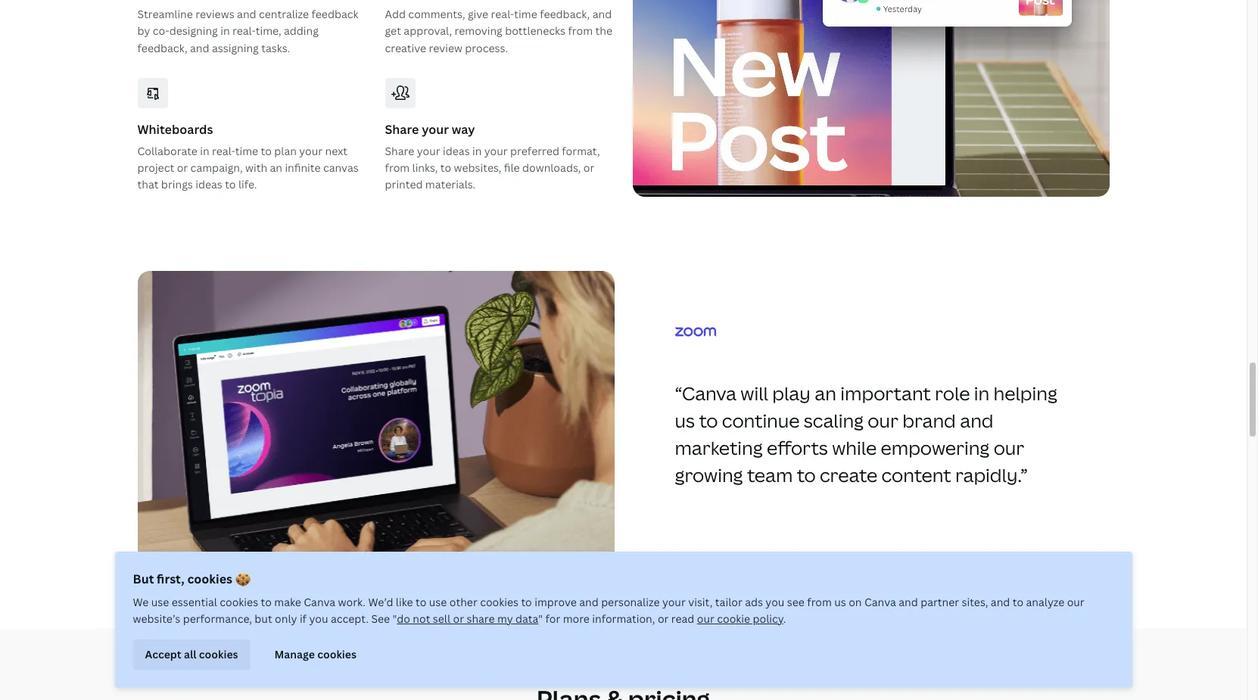 Task type: describe. For each thing, give the bounding box(es) containing it.
will
[[741, 381, 768, 406]]

get
[[385, 24, 401, 38]]

cookies up 'essential'
[[187, 571, 232, 588]]

2 canva from the left
[[865, 595, 896, 610]]

adding
[[284, 24, 319, 38]]

while
[[832, 435, 877, 460]]

ideas inside "whiteboards collaborate in real-time to plan your next project or campaign, with an infinite canvas that brings ideas to life."
[[196, 178, 222, 192]]

links,
[[412, 161, 438, 175]]

feedback
[[312, 7, 359, 21]]

visit,
[[688, 595, 713, 610]]

downloads,
[[523, 161, 581, 175]]

to up the "but"
[[261, 595, 272, 610]]

in inside share your way share your ideas in your preferred format, from links, to websites, file downloads, or printed materials.
[[473, 144, 482, 158]]

ads
[[745, 595, 763, 610]]

approval,
[[404, 24, 452, 38]]

to right like on the left of page
[[416, 595, 427, 610]]

more
[[563, 612, 590, 626]]

if
[[300, 612, 307, 626]]

personalize
[[601, 595, 660, 610]]

and up do not sell or share my data " for more information, or read our cookie policy .
[[579, 595, 599, 610]]

your inside we use essential cookies to make canva work. we'd like to use other cookies to improve and personalize your visit, tailor ads you see from us on canva and partner sites, and to analyze our website's performance, but only if you accept. see "
[[662, 595, 686, 610]]

tasks.
[[261, 41, 290, 55]]

my
[[497, 612, 513, 626]]

infinite
[[285, 161, 321, 175]]

file
[[504, 161, 520, 175]]

all
[[184, 647, 196, 662]]

sites,
[[962, 595, 988, 610]]

scaling
[[804, 408, 864, 433]]

ideas inside share your way share your ideas in your preferred format, from links, to websites, file downloads, or printed materials.
[[443, 144, 470, 158]]

give
[[468, 7, 489, 21]]

1 use from the left
[[151, 595, 169, 610]]

time,
[[256, 24, 281, 38]]

partner
[[921, 595, 959, 610]]

we'd
[[368, 595, 393, 610]]

tailor
[[715, 595, 743, 610]]

our up rapidly."
[[994, 435, 1025, 460]]

important
[[841, 381, 931, 406]]

2 use from the left
[[429, 595, 447, 610]]

your inside "whiteboards collaborate in real-time to plan your next project or campaign, with an infinite canvas that brings ideas to life."
[[299, 144, 323, 158]]

do not sell or share my data " for more information, or read our cookie policy .
[[397, 612, 786, 626]]

helping
[[994, 381, 1058, 406]]

we
[[133, 595, 149, 610]]

"canva
[[675, 381, 737, 406]]

realmonte
[[722, 554, 778, 568]]

or inside "whiteboards collaborate in real-time to plan your next project or campaign, with an infinite canvas that brings ideas to life."
[[177, 161, 188, 175]]

brandon
[[675, 554, 720, 568]]

co-
[[153, 24, 169, 38]]

creative
[[385, 41, 426, 55]]

other
[[450, 595, 478, 610]]

marketing
[[675, 435, 763, 460]]

1 horizontal spatial you
[[766, 595, 785, 610]]

materials.
[[425, 178, 476, 192]]

our cookie policy link
[[697, 612, 783, 626]]

centralize
[[259, 7, 309, 21]]

work.
[[338, 595, 366, 610]]

accept all cookies button
[[133, 640, 250, 670]]

cookies up my
[[480, 595, 519, 610]]

.
[[783, 612, 786, 626]]

share your way share your ideas in your preferred format, from links, to websites, file downloads, or printed materials.
[[385, 121, 600, 192]]

zoom image
[[675, 327, 716, 336]]

whiteboards
[[137, 121, 213, 138]]

designing
[[169, 24, 218, 38]]

in inside "canva will play an important role in helping us to continue scaling our brand and marketing efforts while empowering our growing team to create content rapidly."
[[974, 381, 990, 406]]

1 vertical spatial you
[[309, 612, 328, 626]]

to up data
[[521, 595, 532, 610]]

rapidly."
[[956, 463, 1028, 488]]

our inside we use essential cookies to make canva work. we'd like to use other cookies to improve and personalize your visit, tailor ads you see from us on canva and partner sites, and to analyze our website's performance, but only if you accept. see "
[[1067, 595, 1085, 610]]

essential
[[172, 595, 217, 610]]

manage cookies button
[[262, 640, 369, 670]]

and inside "canva will play an important role in helping us to continue scaling our brand and marketing efforts while empowering our growing team to create content rapidly."
[[960, 408, 994, 433]]

our down important
[[868, 408, 899, 433]]

bottlenecks
[[505, 24, 566, 38]]

whiteboards collaborate in real-time to plan your next project or campaign, with an infinite canvas that brings ideas to life.
[[137, 121, 359, 192]]

growing
[[675, 463, 743, 488]]

the
[[596, 24, 613, 38]]

to left life.
[[225, 178, 236, 192]]

to left the analyze
[[1013, 595, 1024, 610]]

2 " from the left
[[538, 612, 543, 626]]

manage cookies
[[275, 647, 357, 662]]

content
[[882, 463, 952, 488]]

team
[[747, 463, 793, 488]]

with
[[245, 161, 267, 175]]

add
[[385, 7, 406, 21]]

brings
[[161, 178, 193, 192]]

like
[[396, 595, 413, 610]]

or right the sell
[[453, 612, 464, 626]]

efforts
[[767, 435, 828, 460]]

" inside we use essential cookies to make canva work. we'd like to use other cookies to improve and personalize your visit, tailor ads you see from us on canva and partner sites, and to analyze our website's performance, but only if you accept. see "
[[393, 612, 397, 626]]

feedback, inside add comments, give real-time feedback, and get approval, removing bottlenecks from the creative review process.
[[540, 7, 590, 21]]

by
[[137, 24, 150, 38]]

"canva will play an important role in helping us to continue scaling our brand and marketing efforts while empowering our growing team to create content rapidly."
[[675, 381, 1058, 488]]

our down the "visit,"
[[697, 612, 715, 626]]

feedback, inside streamline reviews and centralize feedback by co-designing in real-time, adding feedback, and assigning tasks.
[[137, 41, 187, 55]]

time for add
[[514, 7, 537, 21]]

and left partner
[[899, 595, 918, 610]]

printed
[[385, 178, 423, 192]]

real- for add
[[491, 7, 514, 21]]

process.
[[465, 41, 508, 55]]

improve
[[535, 595, 577, 610]]

cookies right all
[[199, 647, 238, 662]]

but
[[133, 571, 154, 588]]

website's
[[133, 612, 180, 626]]

streamline
[[137, 7, 193, 21]]



Task type: vqa. For each thing, say whether or not it's contained in the screenshot.
tasks.
yes



Task type: locate. For each thing, give the bounding box(es) containing it.
0 vertical spatial you
[[766, 595, 785, 610]]

your up read
[[662, 595, 686, 610]]

preferred
[[510, 144, 560, 158]]

to down '"canva'
[[699, 408, 718, 433]]

real- up assigning on the left top
[[232, 24, 256, 38]]

0 vertical spatial from
[[568, 24, 593, 38]]

1 horizontal spatial feedback,
[[540, 7, 590, 21]]

streamline your workflow and increase productivity- 7 (1) image
[[633, 0, 1110, 197]]

manage
[[275, 647, 315, 662]]

cookies down accept.
[[317, 647, 357, 662]]

time up the bottlenecks
[[514, 7, 537, 21]]

1 horizontal spatial an
[[815, 381, 837, 406]]

removing
[[455, 24, 503, 38]]

and right "sites,"
[[991, 595, 1010, 610]]

or up brings
[[177, 161, 188, 175]]

use up the sell
[[429, 595, 447, 610]]

1 horizontal spatial canva
[[865, 595, 896, 610]]

time up with on the left of the page
[[235, 144, 258, 158]]

0 horizontal spatial "
[[393, 612, 397, 626]]

0 horizontal spatial you
[[309, 612, 328, 626]]

for
[[546, 612, 561, 626]]

" left for
[[538, 612, 543, 626]]

us left on
[[835, 595, 846, 610]]

time for whiteboards
[[235, 144, 258, 158]]

your up links,
[[417, 144, 440, 158]]

2 horizontal spatial from
[[807, 595, 832, 610]]

you
[[766, 595, 785, 610], [309, 612, 328, 626]]

0 horizontal spatial from
[[385, 161, 410, 175]]

play
[[773, 381, 811, 406]]

accept
[[145, 647, 181, 662]]

to up materials. at the top left of the page
[[441, 161, 451, 175]]

1 horizontal spatial ideas
[[443, 144, 470, 158]]

and inside add comments, give real-time feedback, and get approval, removing bottlenecks from the creative review process.
[[593, 7, 612, 21]]

streamline reviews and centralize feedback by co-designing in real-time, adding feedback, and assigning tasks.
[[137, 7, 359, 55]]

information,
[[592, 612, 655, 626]]

life.
[[238, 178, 257, 192]]

from inside we use essential cookies to make canva work. we'd like to use other cookies to improve and personalize your visit, tailor ads you see from us on canva and partner sites, and to analyze our website's performance, but only if you accept. see "
[[807, 595, 832, 610]]

in right role
[[974, 381, 990, 406]]

real- up campaign,
[[212, 144, 235, 158]]

read
[[672, 612, 695, 626]]

time inside add comments, give real-time feedback, and get approval, removing bottlenecks from the creative review process.
[[514, 7, 537, 21]]

1 horizontal spatial "
[[538, 612, 543, 626]]

1 horizontal spatial use
[[429, 595, 447, 610]]

0 horizontal spatial an
[[270, 161, 282, 175]]

0 vertical spatial time
[[514, 7, 537, 21]]

or down format,
[[584, 161, 595, 175]]

ideas down campaign,
[[196, 178, 222, 192]]

review
[[429, 41, 463, 55]]

cookies
[[187, 571, 232, 588], [220, 595, 258, 610], [480, 595, 519, 610], [199, 647, 238, 662], [317, 647, 357, 662]]

0 horizontal spatial us
[[675, 408, 695, 433]]

but
[[255, 612, 272, 626]]

only
[[275, 612, 297, 626]]

0 vertical spatial real-
[[491, 7, 514, 21]]

cookies down 🍪
[[220, 595, 258, 610]]

to left plan
[[261, 144, 272, 158]]

0 vertical spatial feedback,
[[540, 7, 590, 21]]

to
[[261, 144, 272, 158], [441, 161, 451, 175], [225, 178, 236, 192], [699, 408, 718, 433], [797, 463, 816, 488], [261, 595, 272, 610], [416, 595, 427, 610], [521, 595, 532, 610], [1013, 595, 1024, 610]]

performance,
[[183, 612, 252, 626]]

accept.
[[331, 612, 369, 626]]

our
[[868, 408, 899, 433], [994, 435, 1025, 460], [1067, 595, 1085, 610], [697, 612, 715, 626]]

data
[[516, 612, 538, 626]]

see
[[787, 595, 805, 610]]

us
[[675, 408, 695, 433], [835, 595, 846, 610]]

our right the analyze
[[1067, 595, 1085, 610]]

an down plan
[[270, 161, 282, 175]]

from inside add comments, give real-time feedback, and get approval, removing bottlenecks from the creative review process.
[[568, 24, 593, 38]]

1 share from the top
[[385, 121, 419, 138]]

websites,
[[454, 161, 502, 175]]

0 vertical spatial share
[[385, 121, 419, 138]]

format,
[[562, 144, 600, 158]]

1 vertical spatial from
[[385, 161, 410, 175]]

2 share from the top
[[385, 144, 414, 158]]

1 horizontal spatial time
[[514, 7, 537, 21]]

real- inside "whiteboards collaborate in real-time to plan your next project or campaign, with an infinite canvas that brings ideas to life."
[[212, 144, 235, 158]]

and up the
[[593, 7, 612, 21]]

🍪
[[235, 571, 250, 588]]

project
[[137, 161, 174, 175]]

1 vertical spatial feedback,
[[137, 41, 187, 55]]

brandon realmonte
[[675, 554, 778, 568]]

make
[[274, 595, 301, 610]]

us inside we use essential cookies to make canva work. we'd like to use other cookies to improve and personalize your visit, tailor ads you see from us on canva and partner sites, and to analyze our website's performance, but only if you accept. see "
[[835, 595, 846, 610]]

and down role
[[960, 408, 994, 433]]

0 horizontal spatial ideas
[[196, 178, 222, 192]]

and down designing
[[190, 41, 209, 55]]

from up printed
[[385, 161, 410, 175]]

to inside share your way share your ideas in your preferred format, from links, to websites, file downloads, or printed materials.
[[441, 161, 451, 175]]

use
[[151, 595, 169, 610], [429, 595, 447, 610]]

sell
[[433, 612, 451, 626]]

us inside "canva will play an important role in helping us to continue scaling our brand and marketing efforts while empowering our growing team to create content rapidly."
[[675, 408, 695, 433]]

"
[[393, 612, 397, 626], [538, 612, 543, 626]]

first,
[[157, 571, 184, 588]]

real- for whiteboards
[[212, 144, 235, 158]]

1 horizontal spatial us
[[835, 595, 846, 610]]

2 vertical spatial from
[[807, 595, 832, 610]]

we use essential cookies to make canva work. we'd like to use other cookies to improve and personalize your visit, tailor ads you see from us on canva and partner sites, and to analyze our website's performance, but only if you accept. see "
[[133, 595, 1085, 626]]

assigning
[[212, 41, 259, 55]]

an inside "canva will play an important role in helping us to continue scaling our brand and marketing efforts while empowering our growing team to create content rapidly."
[[815, 381, 837, 406]]

or
[[177, 161, 188, 175], [584, 161, 595, 175], [453, 612, 464, 626], [658, 612, 669, 626]]

time
[[514, 7, 537, 21], [235, 144, 258, 158]]

from right see
[[807, 595, 832, 610]]

1 horizontal spatial from
[[568, 24, 593, 38]]

1 vertical spatial time
[[235, 144, 258, 158]]

0 vertical spatial an
[[270, 161, 282, 175]]

or inside share your way share your ideas in your preferred format, from links, to websites, file downloads, or printed materials.
[[584, 161, 595, 175]]

2 vertical spatial real-
[[212, 144, 235, 158]]

1 vertical spatial real-
[[232, 24, 256, 38]]

canvas
[[323, 161, 359, 175]]

0 horizontal spatial feedback,
[[137, 41, 187, 55]]

use up the website's
[[151, 595, 169, 610]]

in down reviews
[[221, 24, 230, 38]]

0 vertical spatial us
[[675, 408, 695, 433]]

1 vertical spatial us
[[835, 595, 846, 610]]

1 vertical spatial share
[[385, 144, 414, 158]]

feedback,
[[540, 7, 590, 21], [137, 41, 187, 55]]

in up websites,
[[473, 144, 482, 158]]

brand
[[903, 408, 956, 433]]

1 vertical spatial an
[[815, 381, 837, 406]]

from left the
[[568, 24, 593, 38]]

collaborate
[[137, 144, 198, 158]]

see
[[371, 612, 390, 626]]

1 vertical spatial ideas
[[196, 178, 222, 192]]

to down the efforts at right bottom
[[797, 463, 816, 488]]

do not sell or share my data link
[[397, 612, 538, 626]]

0 horizontal spatial time
[[235, 144, 258, 158]]

in inside "whiteboards collaborate in real-time to plan your next project or campaign, with an infinite canvas that brings ideas to life."
[[200, 144, 209, 158]]

ideas down way
[[443, 144, 470, 158]]

in up campaign,
[[200, 144, 209, 158]]

1 " from the left
[[393, 612, 397, 626]]

your
[[422, 121, 449, 138], [299, 144, 323, 158], [417, 144, 440, 158], [484, 144, 508, 158], [662, 595, 686, 610]]

real- inside streamline reviews and centralize feedback by co-designing in real-time, adding feedback, and assigning tasks.
[[232, 24, 256, 38]]

you right if
[[309, 612, 328, 626]]

analyze
[[1026, 595, 1065, 610]]

reviews
[[196, 7, 234, 21]]

or left read
[[658, 612, 669, 626]]

from inside share your way share your ideas in your preferred format, from links, to websites, file downloads, or printed materials.
[[385, 161, 410, 175]]

on
[[849, 595, 862, 610]]

your up infinite
[[299, 144, 323, 158]]

feedback, down co-
[[137, 41, 187, 55]]

create
[[820, 463, 878, 488]]

real- inside add comments, give real-time feedback, and get approval, removing bottlenecks from the creative review process.
[[491, 7, 514, 21]]

" right see
[[393, 612, 397, 626]]

that
[[137, 178, 159, 192]]

canva up if
[[304, 595, 336, 610]]

but first, cookies 🍪
[[133, 571, 250, 588]]

your left way
[[422, 121, 449, 138]]

accept all cookies
[[145, 647, 238, 662]]

canva
[[304, 595, 336, 610], [865, 595, 896, 610]]

time inside "whiteboards collaborate in real-time to plan your next project or campaign, with an infinite canvas that brings ideas to life."
[[235, 144, 258, 158]]

0 vertical spatial ideas
[[443, 144, 470, 158]]

from
[[568, 24, 593, 38], [385, 161, 410, 175], [807, 595, 832, 610]]

an inside "whiteboards collaborate in real-time to plan your next project or campaign, with an infinite canvas that brings ideas to life."
[[270, 161, 282, 175]]

0 horizontal spatial canva
[[304, 595, 336, 610]]

1 canva from the left
[[304, 595, 336, 610]]

us down '"canva'
[[675, 408, 695, 433]]

canva right on
[[865, 595, 896, 610]]

role
[[935, 381, 970, 406]]

do
[[397, 612, 410, 626]]

continue
[[722, 408, 800, 433]]

not
[[413, 612, 430, 626]]

in inside streamline reviews and centralize feedback by co-designing in real-time, adding feedback, and assigning tasks.
[[221, 24, 230, 38]]

an
[[270, 161, 282, 175], [815, 381, 837, 406]]

an up scaling
[[815, 381, 837, 406]]

and up time, on the top left
[[237, 7, 256, 21]]

cookie
[[717, 612, 750, 626]]

your up the file
[[484, 144, 508, 158]]

you up policy
[[766, 595, 785, 610]]

in
[[221, 24, 230, 38], [200, 144, 209, 158], [473, 144, 482, 158], [974, 381, 990, 406]]

add comments, give real-time feedback, and get approval, removing bottlenecks from the creative review process.
[[385, 7, 613, 55]]

feedback, up the bottlenecks
[[540, 7, 590, 21]]

share
[[385, 121, 419, 138], [385, 144, 414, 158]]

policy
[[753, 612, 783, 626]]

real- right the give
[[491, 7, 514, 21]]

share
[[467, 612, 495, 626]]

0 horizontal spatial use
[[151, 595, 169, 610]]



